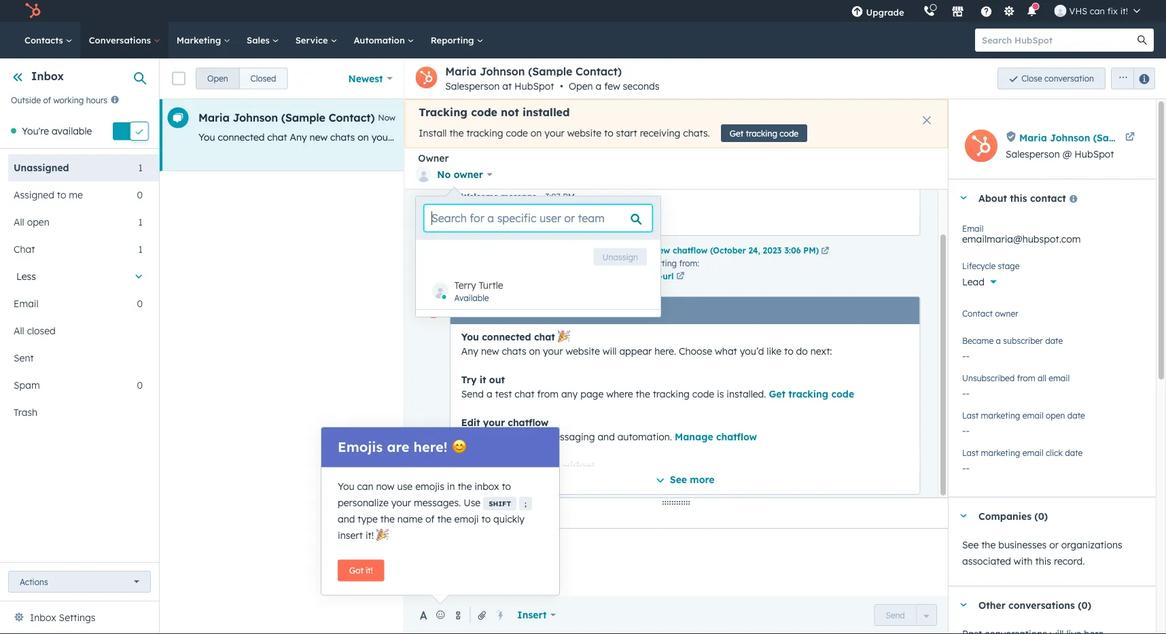 Task type: vqa. For each thing, say whether or not it's contained in the screenshot.
the right 'Shared'
no



Task type: locate. For each thing, give the bounding box(es) containing it.
1 horizontal spatial where
[[851, 131, 878, 143]]

2 vertical spatial 0
[[137, 379, 143, 391]]

all for all open
[[14, 216, 24, 228]]

2 vertical spatial email
[[1023, 448, 1044, 458]]

2 vertical spatial contact)
[[574, 306, 609, 316]]

email left click
[[1023, 448, 1044, 458]]

do left receiving
[[625, 131, 637, 143]]

notifications image
[[1026, 6, 1038, 18]]

owner inside dropdown button
[[454, 169, 483, 180]]

(sample down conversation
[[538, 306, 572, 316]]

all inside 'button'
[[14, 325, 24, 337]]

here. up try it out send a test chat from any page where the tracking code is installed. get tracking code
[[654, 345, 676, 357]]

1 caret image from the top
[[960, 514, 968, 518]]

will inside 'row'
[[431, 131, 445, 143]]

can up personalize
[[357, 480, 374, 492]]

0 vertical spatial 1
[[138, 162, 143, 174]]

welcome
[[461, 192, 498, 202]]

0 for assigned to me
[[137, 189, 143, 201]]

open down assigned
[[27, 216, 49, 228]]

0 vertical spatial here.
[[483, 131, 505, 143]]

0 horizontal spatial it
[[479, 374, 486, 385]]

of inside the '; and type the name of the emoji to quickly insert it! 🎉'
[[426, 513, 435, 525]]

main content
[[160, 58, 1166, 634]]

email emailmaria@hubspot.com
[[963, 223, 1081, 245]]

1 vertical spatial test
[[495, 388, 512, 400]]

menu
[[842, 0, 1150, 22]]

send group
[[874, 604, 937, 626]]

1 vertical spatial get
[[769, 388, 785, 400]]

date
[[1046, 335, 1063, 346], [1068, 410, 1085, 420], [1065, 448, 1083, 458]]

do up get tracking code link
[[796, 345, 808, 357]]

inbox
[[475, 480, 499, 492]]

automation link
[[346, 22, 423, 58]]

lifecycle
[[963, 261, 996, 271]]

from
[[782, 131, 803, 143], [596, 245, 615, 255], [1017, 373, 1036, 383], [537, 388, 558, 400]]

3:06
[[784, 245, 801, 255]]

1 all from the top
[[14, 216, 24, 228]]

like inside you connected chat 🎉 any new chats on your website will appear here. choose what you'd like to do next:
[[767, 345, 781, 357]]

maria for maria johnson (sample contac
[[1020, 132, 1047, 143]]

inbox left settings on the left of the page
[[30, 612, 56, 624]]

contact) up few
[[576, 65, 622, 78]]

1 horizontal spatial can
[[1090, 5, 1105, 16]]

closed
[[27, 325, 56, 337]]

email right the all
[[1049, 373, 1070, 383]]

inbox for inbox settings
[[30, 612, 56, 624]]

1 horizontal spatial connected
[[482, 331, 531, 343]]

help image
[[981, 6, 993, 18]]

fix
[[1108, 5, 1118, 16]]

last for last marketing email click date
[[963, 448, 979, 458]]

inbox settings link
[[30, 610, 95, 626]]

use
[[464, 497, 481, 508]]

manage up 'see more' at the right
[[675, 431, 713, 443]]

upgrade
[[866, 6, 904, 18]]

you inside you connected chat 🎉 any new chats on your website will appear here. choose what you'd like to do next:
[[461, 331, 479, 343]]

1 vertical spatial what
[[715, 345, 737, 357]]

Search for a specific user or team search field
[[424, 205, 653, 232]]

live chat from maria johnson (sample contact) with context you connected chat
any new chats on your website will appear here. choose what you'd like to do next:

try it out 
send a test chat from any page where the tracking code is installed: https://app.hubs row
[[160, 99, 1089, 171]]

appear inside 'row'
[[448, 131, 481, 143]]

contact) for maria johnson (sample contact) salesperson at hubspot • open a few seconds
[[576, 65, 622, 78]]

0 vertical spatial appear
[[448, 131, 481, 143]]

1 horizontal spatial this
[[1036, 555, 1052, 567]]

and
[[597, 431, 615, 443], [552, 473, 570, 485], [338, 513, 355, 525]]

1 horizontal spatial do
[[796, 345, 808, 357]]

try inside try it out send a test chat from any page where the tracking code is installed. get tracking code
[[461, 374, 476, 385]]

group down search button
[[1106, 68, 1156, 89]]

customize up inbox
[[461, 459, 511, 471]]

1 horizontal spatial try
[[664, 131, 677, 143]]

your inside tracking code not installed alert
[[545, 127, 565, 139]]

do inside you connected chat 🎉 any new chats on your website will appear here. choose what you'd like to do next:
[[796, 345, 808, 357]]

see
[[670, 473, 687, 485], [963, 539, 979, 551]]

(sample
[[528, 65, 573, 78], [281, 111, 326, 124], [1094, 132, 1133, 143], [538, 306, 572, 316]]

your inside you can now use emojis in the inbox to personalize your messages. use
[[391, 497, 411, 508]]

0 horizontal spatial connected
[[218, 131, 265, 143]]

(sample for maria johnson (sample contact) now
[[281, 111, 326, 124]]

maria johnson (sample contac link
[[1020, 129, 1166, 146]]

any down 'maria johnson (sample contact) now'
[[290, 131, 307, 143]]

contact
[[963, 308, 993, 318]]

maria johnson (sample contact) now
[[198, 111, 396, 124]]

1 horizontal spatial of
[[426, 513, 435, 525]]

of right style
[[596, 473, 605, 485]]

no inside contact owner no owner
[[963, 313, 976, 325]]

3:07 up search for a specific user or team search field
[[545, 192, 560, 202]]

or
[[1050, 539, 1059, 551]]

1 group from the left
[[196, 68, 288, 89]]

chat
[[14, 243, 35, 255], [436, 506, 458, 518]]

1 vertical spatial see
[[963, 539, 979, 551]]

and inside the '; and type the name of the emoji to quickly insert it! 🎉'
[[338, 513, 355, 525]]

(0) up businesses
[[1035, 510, 1048, 522]]

2 horizontal spatial any
[[806, 131, 822, 143]]

open left few
[[569, 80, 593, 92]]

0 horizontal spatial can
[[357, 480, 374, 492]]

test inside 'row'
[[740, 131, 756, 143]]

1 vertical spatial of
[[596, 473, 605, 485]]

terry turtle image
[[1055, 5, 1067, 17]]

here. down 'tracking code not installed'
[[483, 131, 505, 143]]

try inside 'row'
[[664, 131, 677, 143]]

1 vertical spatial •
[[539, 192, 542, 202]]

1 customize from the top
[[461, 459, 511, 471]]

1 horizontal spatial and
[[552, 473, 570, 485]]

now
[[376, 480, 395, 492]]

0 vertical spatial pm
[[563, 192, 575, 202]]

calling icon button
[[918, 2, 941, 20]]

pm up i'm
[[563, 192, 575, 202]]

1 vertical spatial any
[[461, 345, 478, 357]]

on down maria johnson (sample contact) 3:07 pm
[[529, 345, 540, 357]]

is left installed. at the bottom right
[[717, 388, 724, 400]]

johnson for maria johnson (sample contac
[[1050, 132, 1091, 143]]

it right start
[[680, 131, 686, 143]]

the inside customize your chat widget customize the color and style of your chat widget.
[[510, 473, 525, 485]]

this
[[1010, 192, 1028, 204], [1036, 555, 1052, 567]]

menu containing vhs can fix it!
[[842, 0, 1150, 22]]

email inside email emailmaria@hubspot.com
[[963, 223, 984, 233]]

0 horizontal spatial you'd
[[569, 131, 593, 143]]

date down no owner popup button
[[1046, 335, 1063, 346]]

2 caret image from the top
[[960, 603, 968, 607]]

code inside get tracking code button
[[780, 128, 799, 138]]

can
[[1090, 5, 1105, 16], [357, 480, 374, 492]]

1 vertical spatial will
[[602, 345, 617, 357]]

salesperson up 'tracking code not installed'
[[445, 80, 500, 92]]

you down open button
[[198, 131, 215, 143]]

0 vertical spatial connected
[[218, 131, 265, 143]]

email down caret icon
[[963, 223, 984, 233]]

manage down edit
[[461, 431, 498, 443]]

1 vertical spatial can
[[357, 480, 374, 492]]

1 horizontal spatial open
[[569, 80, 593, 92]]

search image
[[1138, 35, 1147, 45]]

it!
[[1121, 5, 1128, 16], [366, 529, 374, 541], [366, 566, 373, 576]]

2 group from the left
[[1106, 68, 1156, 89]]

0 horizontal spatial choose
[[508, 131, 541, 143]]

open down marketing link
[[207, 73, 228, 84]]

test-url
[[644, 271, 674, 281]]

insert button
[[509, 602, 565, 629]]

1 horizontal spatial here.
[[654, 345, 676, 357]]

contact) left now
[[329, 111, 375, 124]]

you
[[198, 131, 215, 143], [461, 331, 479, 343], [338, 480, 355, 492]]

click
[[1046, 448, 1063, 458]]

email for email
[[14, 298, 38, 310]]

1 horizontal spatial send
[[706, 131, 728, 143]]

out
[[688, 131, 703, 143], [489, 374, 505, 385]]

0 vertical spatial see
[[670, 473, 687, 485]]

0 vertical spatial 3:07
[[545, 192, 560, 202]]

see up 'associated' in the bottom right of the page
[[963, 539, 979, 551]]

choose inside 'row'
[[508, 131, 541, 143]]

marketing
[[981, 410, 1021, 420], [981, 448, 1021, 458]]

and for messaging
[[597, 431, 615, 443]]

johnson down 'closed'
[[233, 111, 278, 124]]

can inside popup button
[[1090, 5, 1105, 16]]

0 horizontal spatial get
[[730, 128, 744, 138]]

you up personalize
[[338, 480, 355, 492]]

1 vertical spatial caret image
[[960, 603, 968, 607]]

maria for maria johnson (sample contact) 3:07 pm
[[475, 306, 499, 316]]

appear up try it out send a test chat from any page where the tracking code is installed. get tracking code
[[619, 345, 652, 357]]

0 horizontal spatial 🎉
[[377, 529, 386, 541]]

contact) for maria johnson (sample contact) 3:07 pm
[[574, 306, 609, 316]]

got down insert at the left of page
[[349, 566, 364, 576]]

connected inside you connected chat 🎉 any new chats on your website will appear here. choose what you'd like to do next:
[[482, 331, 531, 343]]

your down now
[[372, 131, 392, 143]]

all left the closed
[[14, 325, 24, 337]]

url
[[663, 271, 674, 281]]

chat up less
[[14, 243, 35, 255]]

0 horizontal spatial you
[[198, 131, 215, 143]]

0 vertical spatial try
[[664, 131, 677, 143]]

1 vertical spatial it!
[[366, 529, 374, 541]]

get right installed. at the bottom right
[[769, 388, 785, 400]]

welcome message • 3:07 pm
[[461, 192, 575, 202]]

johnson up at
[[480, 65, 525, 78]]

install the tracking code on your website to start receiving chats.
[[419, 127, 710, 139]]

1 vertical spatial you'd
[[740, 345, 764, 357]]

2 horizontal spatial send
[[886, 610, 905, 620]]

1 horizontal spatial new
[[481, 345, 499, 357]]

connected inside 'row'
[[218, 131, 265, 143]]

johnson for maria johnson (sample contact) now
[[233, 111, 278, 124]]

0 horizontal spatial test
[[495, 388, 512, 400]]

available
[[52, 125, 92, 137]]

code
[[471, 105, 498, 119], [506, 127, 528, 139], [780, 128, 799, 138], [937, 131, 959, 143], [692, 388, 714, 400], [831, 388, 854, 400]]

johnson inside maria johnson (sample contact) salesperson at hubspot • open a few seconds
[[480, 65, 525, 78]]

2 0 from the top
[[137, 298, 143, 310]]

tracking inside button
[[746, 128, 778, 138]]

will inside you connected chat 🎉 any new chats on your website will appear here. choose what you'd like to do next:
[[602, 345, 617, 357]]

set up chat behaviour based on your team's availability.
[[461, 516, 715, 528]]

will
[[431, 131, 445, 143], [602, 345, 617, 357]]

choose up try it out send a test chat from any page where the tracking code is installed. get tracking code
[[679, 345, 712, 357]]

got it! button
[[338, 560, 385, 582]]

0 for spam
[[137, 379, 143, 391]]

1 horizontal spatial what
[[715, 345, 737, 357]]

1 horizontal spatial •
[[560, 80, 563, 92]]

1 vertical spatial last
[[963, 448, 979, 458]]

date right click
[[1065, 448, 1083, 458]]

2 horizontal spatial you
[[461, 331, 479, 343]]

record.
[[1054, 555, 1085, 567]]

you inside you can now use emojis in the inbox to personalize your messages. use
[[338, 480, 355, 492]]

here. inside you connected chat 🎉 any new chats on your website will appear here. choose what you'd like to do next:
[[654, 345, 676, 357]]

main content containing maria johnson (sample contact)
[[160, 58, 1166, 634]]

caret image left other
[[960, 603, 968, 607]]

the inside you can now use emojis in the inbox to personalize your messages. use
[[458, 480, 472, 492]]

0 horizontal spatial open
[[207, 73, 228, 84]]

1 horizontal spatial you
[[338, 480, 355, 492]]

here. inside 'row'
[[483, 131, 505, 143]]

see left more
[[670, 473, 687, 485]]

menu item
[[914, 0, 917, 22]]

marketing for last marketing email open date
[[981, 410, 1021, 420]]

no owner
[[437, 169, 483, 180]]

(0) right conversations
[[1078, 599, 1092, 611]]

0 vertical spatial it!
[[1121, 5, 1128, 16]]

appear right install at the top left
[[448, 131, 481, 143]]

open down unsubscribed from all email text box
[[1046, 410, 1065, 420]]

your down installed
[[545, 127, 565, 139]]

new down 'maria johnson (sample contact) now'
[[310, 131, 328, 143]]

all
[[14, 216, 24, 228], [14, 325, 24, 337]]

1 horizontal spatial any
[[461, 345, 478, 357]]

Became a subscriber date text field
[[963, 343, 1143, 365]]

no up became
[[963, 313, 976, 325]]

1 marketing from the top
[[981, 410, 1021, 420]]

1 horizontal spatial email
[[963, 223, 984, 233]]

see inside see the businesses or organizations associated with this record.
[[963, 539, 979, 551]]

hubspot down maria johnson (sample contac link
[[1075, 148, 1114, 160]]

out inside 'row'
[[688, 131, 703, 143]]

see the businesses or organizations associated with this record.
[[963, 539, 1123, 567]]

any inside try it out send a test chat from any page where the tracking code is installed. get tracking code
[[561, 388, 578, 400]]

any right get tracking code in the top right of the page
[[806, 131, 822, 143]]

what inside 'row'
[[544, 131, 566, 143]]

got
[[461, 217, 478, 228], [349, 566, 364, 576]]

can left the fix in the right of the page
[[1090, 5, 1105, 16]]

installed.
[[727, 388, 766, 400]]

you down available
[[461, 331, 479, 343]]

3 0 from the top
[[137, 379, 143, 391]]

on
[[531, 127, 542, 139], [358, 131, 369, 143], [529, 345, 540, 357], [593, 516, 604, 528]]

3 1 from the top
[[138, 243, 143, 255]]

contact) inside maria johnson (sample contact) salesperson at hubspot • open a few seconds
[[576, 65, 622, 78]]

chat left set
[[436, 506, 458, 518]]

caret image left companies
[[960, 514, 968, 518]]

(sample down closed "button"
[[281, 111, 326, 124]]

1 horizontal spatial get
[[769, 388, 785, 400]]

and left style
[[552, 473, 570, 485]]

1
[[138, 162, 143, 174], [138, 216, 143, 228], [138, 243, 143, 255]]

emailmaria@hubspot.com
[[963, 233, 1081, 245]]

owner for no owner
[[454, 169, 483, 180]]

0 horizontal spatial see
[[670, 473, 687, 485]]

1 horizontal spatial choose
[[679, 345, 712, 357]]

your right edit
[[483, 416, 505, 428]]

your down use
[[391, 497, 411, 508]]

2023
[[763, 245, 782, 255]]

chat inside button
[[436, 506, 458, 518]]

1 vertical spatial pm
[[634, 306, 646, 316]]

Last marketing email open date text field
[[963, 418, 1143, 440]]

conversations
[[1009, 599, 1075, 611]]

and up insert at the left of page
[[338, 513, 355, 525]]

🎉 down type
[[377, 529, 386, 541]]

website
[[567, 127, 602, 139], [394, 131, 429, 143], [565, 345, 600, 357]]

1 vertical spatial got
[[349, 566, 364, 576]]

1 vertical spatial 🎉
[[377, 529, 386, 541]]

what inside you connected chat 🎉 any new chats on your website will appear here. choose what you'd like to do next:
[[715, 345, 737, 357]]

last down last marketing email open date
[[963, 448, 979, 458]]

will up try it out send a test chat from any page where the tracking code is installed. get tracking code
[[602, 345, 617, 357]]

it inside 'row'
[[680, 131, 686, 143]]

this inside about this contact dropdown button
[[1010, 192, 1028, 204]]

2 1 from the top
[[138, 216, 143, 228]]

2 vertical spatial and
[[338, 513, 355, 525]]

1 vertical spatial marketing
[[981, 448, 1021, 458]]

connected
[[218, 131, 265, 143], [482, 331, 531, 343]]

it inside try it out send a test chat from any page where the tracking code is installed. get tracking code
[[479, 374, 486, 385]]

tracking inside 'row'
[[897, 131, 934, 143]]

1 vertical spatial new
[[481, 345, 499, 357]]

of down messages.
[[426, 513, 435, 525]]

your down maria johnson (sample contact) 3:07 pm
[[543, 345, 563, 357]]

🎉 down maria johnson (sample contact) 3:07 pm
[[558, 331, 567, 343]]

try up edit
[[461, 374, 476, 385]]

try left 'chats.'
[[664, 131, 677, 143]]

terry turtle list box
[[416, 240, 661, 317]]

2 horizontal spatial and
[[597, 431, 615, 443]]

caret image for other conversations (0)
[[960, 603, 968, 607]]

get inside get tracking code button
[[730, 128, 744, 138]]

1 1 from the top
[[138, 162, 143, 174]]

2 vertical spatial send
[[886, 610, 905, 620]]

2 vertical spatial date
[[1065, 448, 1083, 458]]

to inside 'row'
[[613, 131, 622, 143]]

no owner button
[[416, 165, 493, 185]]

notifications button
[[1021, 0, 1044, 22]]

0 horizontal spatial appear
[[448, 131, 481, 143]]

(sample inside maria johnson (sample contact) salesperson at hubspot • open a few seconds
[[528, 65, 573, 78]]

1 horizontal spatial chat
[[436, 506, 458, 518]]

• up search for a specific user or team search field
[[539, 192, 542, 202]]

(sample left contac
[[1094, 132, 1133, 143]]

date for open
[[1068, 410, 1085, 420]]

tracking right 'chats.'
[[746, 128, 778, 138]]

lead button
[[963, 269, 1143, 291]]

2 vertical spatial any
[[561, 388, 578, 400]]

where
[[851, 131, 878, 143], [606, 388, 633, 400]]

sent
[[14, 352, 34, 364]]

about
[[979, 192, 1007, 204]]

0 horizontal spatial new
[[310, 131, 328, 143]]

newest
[[348, 72, 383, 84]]

1 vertical spatial open
[[1046, 410, 1065, 420]]

manage
[[461, 431, 498, 443], [675, 431, 713, 443]]

2 marketing from the top
[[981, 448, 1021, 458]]

(sample for maria johnson (sample contac
[[1094, 132, 1133, 143]]

1 vertical spatial chat
[[436, 506, 458, 518]]

you inside 'row'
[[198, 131, 215, 143]]

1 horizontal spatial hubspot
[[1075, 148, 1114, 160]]

0
[[137, 189, 143, 201], [137, 298, 143, 310], [137, 379, 143, 391]]

no down the owner
[[437, 169, 451, 180]]

it up edit
[[479, 374, 486, 385]]

0 horizontal spatial is
[[717, 388, 724, 400]]

1 vertical spatial 1
[[138, 216, 143, 228]]

link opens in a new window image
[[676, 273, 684, 281]]

lead
[[963, 276, 985, 288]]

to right set
[[482, 513, 491, 525]]

(sample inside 'row'
[[281, 111, 326, 124]]

contact) for maria johnson (sample contact) now
[[329, 111, 375, 124]]

1 vertical spatial connected
[[482, 331, 531, 343]]

next: inside 'row'
[[639, 131, 661, 143]]

1 vertical spatial page
[[580, 388, 603, 400]]

1 manage from the left
[[461, 431, 498, 443]]

your left team's
[[607, 516, 627, 528]]

appear inside you connected chat 🎉 any new chats on your website will appear here. choose what you'd like to do next:
[[619, 345, 652, 357]]

1 vertical spatial next:
[[810, 345, 832, 357]]

johnson inside 'row'
[[233, 111, 278, 124]]

0 vertical spatial any
[[290, 131, 307, 143]]

2 all from the top
[[14, 325, 24, 337]]

0 horizontal spatial chats
[[330, 131, 355, 143]]

group
[[196, 68, 288, 89], [1106, 68, 1156, 89]]

got down welcome at left top
[[461, 217, 478, 228]]

1 0 from the top
[[137, 189, 143, 201]]

open
[[207, 73, 228, 84], [569, 80, 593, 92]]

1 horizontal spatial page
[[825, 131, 848, 143]]

start
[[616, 127, 637, 139]]

questions?
[[500, 217, 548, 228]]

1 vertical spatial salesperson
[[1006, 148, 1060, 160]]

to left start
[[604, 127, 614, 139]]

pm up you connected chat 🎉 any new chats on your website will appear here. choose what you'd like to do next:
[[634, 306, 646, 316]]

tracking code not installed
[[419, 105, 570, 119]]

1 horizontal spatial salesperson
[[1006, 148, 1060, 160]]

you for you connected chat any new chats on your website will appear here. choose what you'd like to do next:  try it out  send a test chat from any page where the tracking code is installed: https://app.hubs
[[198, 131, 215, 143]]

owner up became
[[978, 313, 1006, 325]]

like up get tracking code link
[[767, 345, 781, 357]]

1 vertical spatial chats
[[502, 345, 526, 357]]

connected for you connected chat 🎉 any new chats on your website will appear here. choose what you'd like to do next:
[[482, 331, 531, 343]]

customize up use
[[461, 473, 508, 485]]

link opens in a new window image inside new chatflow (october 24, 2023 3:06 pm) link
[[821, 247, 829, 255]]

working
[[53, 95, 84, 105]]

johnson up @
[[1050, 132, 1091, 143]]

is
[[962, 131, 969, 143], [717, 388, 724, 400]]

any up messaging on the bottom of the page
[[561, 388, 578, 400]]

0 vertical spatial (0)
[[1035, 510, 1048, 522]]

maria down available
[[475, 306, 499, 316]]

johnson down turtle
[[501, 306, 536, 316]]

2 last from the top
[[963, 448, 979, 458]]

0 horizontal spatial salesperson
[[445, 80, 500, 92]]

see more button
[[656, 471, 714, 489]]

maria down the reporting link
[[445, 65, 477, 78]]

chats down 'maria johnson (sample contact) now'
[[330, 131, 355, 143]]

salesperson inside maria johnson (sample contact) salesperson at hubspot • open a few seconds
[[445, 80, 500, 92]]

sales
[[247, 34, 272, 46]]

0 vertical spatial caret image
[[960, 514, 968, 518]]

you'd down installed
[[569, 131, 593, 143]]

maria down open button
[[198, 111, 230, 124]]

(sample for maria johnson (sample contact) salesperson at hubspot • open a few seconds
[[528, 65, 573, 78]]

0 horizontal spatial group
[[196, 68, 288, 89]]

0 vertical spatial where
[[851, 131, 878, 143]]

marketplaces image
[[952, 6, 964, 18]]

close image
[[923, 116, 931, 124]]

caret image inside companies (0) dropdown button
[[960, 514, 968, 518]]

link opens in a new window image
[[821, 245, 829, 257], [821, 247, 829, 255], [676, 271, 684, 283]]

to inside you can now use emojis in the inbox to personalize your messages. use
[[502, 480, 511, 492]]

1 horizontal spatial will
[[602, 345, 617, 357]]

1 horizontal spatial group
[[1106, 68, 1156, 89]]

new
[[310, 131, 328, 143], [481, 345, 499, 357]]

contact) inside 'row'
[[329, 111, 375, 124]]

1 vertical spatial try
[[461, 374, 476, 385]]

caret image
[[960, 514, 968, 518], [960, 603, 968, 607]]

1 last from the top
[[963, 410, 979, 420]]

this right about
[[1010, 192, 1028, 204]]

owner for contact owner no owner
[[995, 308, 1019, 318]]

see for see more
[[670, 473, 687, 485]]

see for see the businesses or organizations associated with this record.
[[963, 539, 979, 551]]

got inside button
[[349, 566, 364, 576]]

next: right start
[[639, 131, 661, 143]]

(sample up installed
[[528, 65, 573, 78]]

all closed button
[[8, 317, 143, 345]]

🎉
[[558, 331, 567, 343], [377, 529, 386, 541]]

a inside 'row'
[[731, 131, 737, 143]]

all
[[1038, 373, 1047, 383]]

0 vertical spatial salesperson
[[445, 80, 500, 92]]

2 vertical spatial you
[[338, 480, 355, 492]]

happy
[[568, 217, 596, 228]]

and right messaging on the bottom of the page
[[597, 431, 615, 443]]

and inside customize your chat widget customize the color and style of your chat widget.
[[552, 473, 570, 485]]

1 horizontal spatial manage
[[675, 431, 713, 443]]

johnson for maria johnson (sample contact) 3:07 pm
[[501, 306, 536, 316]]

chats inside you connected chat 🎉 any new chats on your website will appear here. choose what you'd like to do next:
[[502, 345, 526, 357]]

from:
[[679, 258, 699, 269]]

open inside main content
[[1046, 410, 1065, 420]]

0 vertical spatial what
[[544, 131, 566, 143]]

marketing
[[177, 34, 224, 46]]



Task type: describe. For each thing, give the bounding box(es) containing it.
caret image
[[960, 196, 968, 200]]

reporting link
[[423, 22, 492, 58]]

1 for chat
[[138, 243, 143, 255]]

this inside see the businesses or organizations associated with this record.
[[1036, 555, 1052, 567]]

me
[[69, 189, 83, 201]]

do inside 'row'
[[625, 131, 637, 143]]

it! inside popup button
[[1121, 5, 1128, 16]]

you can now use emojis in the inbox to personalize your messages. use
[[338, 480, 511, 508]]

terry
[[454, 279, 476, 291]]

Unsubscribed from all email text field
[[963, 381, 1143, 402]]

you connected chat 🎉 any new chats on your website will appear here. choose what you'd like to do next:
[[461, 331, 832, 357]]

got for got it!
[[349, 566, 364, 576]]

settings link
[[1001, 4, 1018, 18]]

messages.
[[414, 497, 461, 508]]

2 customize from the top
[[461, 473, 508, 485]]

• inside maria johnson (sample contact) salesperson at hubspot • open a few seconds
[[560, 80, 563, 92]]

get tracking code link
[[769, 388, 854, 400]]

Open button
[[196, 68, 240, 89]]

open inside maria johnson (sample contact) salesperson at hubspot • open a few seconds
[[569, 80, 593, 92]]

from inside 'row'
[[782, 131, 803, 143]]

to left help.
[[599, 217, 608, 228]]

new inside you connected chat 🎉 any new chats on your website will appear here. choose what you'd like to do next:
[[481, 345, 499, 357]]

receiving
[[640, 127, 681, 139]]

can for you
[[357, 480, 374, 492]]

color
[[527, 473, 550, 485]]

calling icon image
[[923, 5, 936, 18]]

where inside 'row'
[[851, 131, 878, 143]]

1 vertical spatial hubspot
[[1075, 148, 1114, 160]]

last marketing email click date
[[963, 448, 1083, 458]]

it! inside the '; and type the name of the emoji to quickly insert it! 🎉'
[[366, 529, 374, 541]]

connected for you connected chat any new chats on your website will appear here. choose what you'd like to do next:  try it out  send a test chat from any page where the tracking code is installed: https://app.hubs
[[218, 131, 265, 143]]

on inside tracking code not installed alert
[[531, 127, 542, 139]]

not
[[501, 105, 519, 119]]

marketing link
[[168, 22, 239, 58]]

tracking right installed. at the bottom right
[[788, 388, 828, 400]]

email for open
[[1023, 410, 1044, 420]]

next: inside you connected chat 🎉 any new chats on your website will appear here. choose what you'd like to do next:
[[810, 345, 832, 357]]

your inside you connected chat 🎉 any new chats on your website will appear here. choose what you'd like to do next:
[[543, 345, 563, 357]]

email for email emailmaria@hubspot.com
[[963, 223, 984, 233]]

automation
[[354, 34, 408, 46]]

code inside live chat from maria johnson (sample contact) with context you connected chat
any new chats on your website will appear here. choose what you'd like to do next:

try it out 
send a test chat from any page where the tracking code is installed: https://app.hubs 'row'
[[937, 131, 959, 143]]

on inside 'row'
[[358, 131, 369, 143]]

send inside 'row'
[[706, 131, 728, 143]]

tracking up the automation.
[[653, 388, 690, 400]]

you'd inside 'row'
[[569, 131, 593, 143]]

associated
[[963, 555, 1011, 567]]

outside of working hours
[[11, 95, 107, 105]]

conversation
[[1045, 73, 1094, 84]]

(sample for maria johnson (sample contact) 3:07 pm
[[538, 306, 572, 316]]

customize your chat widget customize the color and style of your chat widget.
[[461, 459, 688, 485]]

based
[[563, 516, 590, 528]]

tracking down 'tracking code not installed'
[[467, 127, 503, 139]]

close
[[1022, 73, 1043, 84]]

contacts
[[24, 34, 66, 46]]

the inside tracking code not installed alert
[[450, 127, 464, 139]]

no owner button
[[963, 306, 1143, 328]]

other conversations (0) button
[[949, 587, 1143, 623]]

1 vertical spatial 3:07
[[616, 306, 631, 316]]

chat inside edit your chatflow manage your chat messaging and automation. manage chatflow
[[523, 431, 543, 443]]

settings image
[[1003, 6, 1016, 18]]

close conversation
[[1022, 73, 1094, 84]]

🎉 inside the '; and type the name of the emoji to quickly insert it! 🎉'
[[377, 529, 386, 541]]

of inside customize your chat widget customize the color and style of your chat widget.
[[596, 473, 605, 485]]

Last marketing email click date text field
[[963, 455, 1143, 477]]

got for got any questions? i'm happy to help.
[[461, 217, 478, 228]]

comment button
[[485, 498, 563, 528]]

Closed button
[[239, 68, 288, 89]]

date for click
[[1065, 448, 1083, 458]]

🎉 inside you connected chat 🎉 any new chats on your website will appear here. choose what you'd like to do next:
[[558, 331, 567, 343]]

widget.
[[653, 473, 685, 485]]

any inside 'row'
[[806, 131, 822, 143]]

Search HubSpot search field
[[975, 29, 1142, 52]]

from inside try it out send a test chat from any page where the tracking code is installed. get tracking code
[[537, 388, 558, 400]]

0 vertical spatial date
[[1046, 335, 1063, 346]]

maria for maria johnson (sample contact) salesperson at hubspot • open a few seconds
[[445, 65, 477, 78]]

availability.
[[662, 516, 713, 528]]

chatflow left new
[[617, 245, 650, 255]]

website inside you connected chat 🎉 any new chats on your website will appear here. choose what you'd like to do next:
[[565, 345, 600, 357]]

installed
[[523, 105, 570, 119]]

marketing for last marketing email click date
[[981, 448, 1021, 458]]

all closed
[[14, 325, 56, 337]]

you're available image
[[11, 128, 16, 134]]

it! inside button
[[366, 566, 373, 576]]

pm)
[[803, 245, 819, 255]]

you for you connected chat 🎉 any new chats on your website will appear here. choose what you'd like to do next:
[[461, 331, 479, 343]]

owner
[[418, 152, 449, 164]]

get tracking code
[[730, 128, 799, 138]]

the inside 'row'
[[880, 131, 895, 143]]

send inside button
[[886, 610, 905, 620]]

chats inside 'row'
[[330, 131, 355, 143]]

1 horizontal spatial pm
[[634, 306, 646, 316]]

chatflow down installed. at the bottom right
[[716, 431, 757, 443]]

upgrade image
[[851, 6, 864, 18]]

your inside 'row'
[[372, 131, 392, 143]]

to inside tracking code not installed alert
[[604, 127, 614, 139]]

to inside the '; and type the name of the emoji to quickly insert it! 🎉'
[[482, 513, 491, 525]]

0 horizontal spatial any
[[480, 217, 497, 228]]

chatting
[[644, 258, 677, 269]]

any inside you connected chat 🎉 any new chats on your website will appear here. choose what you'd like to do next:
[[461, 345, 478, 357]]

to left me
[[57, 189, 66, 201]]

last for last marketing email open date
[[963, 410, 979, 420]]

type
[[358, 513, 378, 525]]

message
[[501, 192, 537, 202]]

marketplaces button
[[944, 0, 972, 22]]

chat inside try it out send a test chat from any page where the tracking code is installed. get tracking code
[[514, 388, 534, 400]]

0 vertical spatial email
[[1049, 373, 1070, 383]]

few
[[604, 80, 620, 92]]

group containing open
[[196, 68, 288, 89]]

settings
[[59, 612, 95, 624]]

send inside try it out send a test chat from any page where the tracking code is installed. get tracking code
[[461, 388, 484, 400]]

lifecycle stage
[[963, 261, 1020, 271]]

chat inside you connected chat 🎉 any new chats on your website will appear here. choose what you'd like to do next:
[[534, 331, 555, 343]]

like inside 'row'
[[595, 131, 610, 143]]

on right the based
[[593, 516, 604, 528]]

your right style
[[607, 473, 627, 485]]

hubspot inside maria johnson (sample contact) salesperson at hubspot • open a few seconds
[[515, 80, 554, 92]]

1 vertical spatial (0)
[[1078, 599, 1092, 611]]

up
[[478, 516, 490, 528]]

became a subscriber date
[[963, 335, 1063, 346]]

page inside 'row'
[[825, 131, 848, 143]]

i'm
[[550, 217, 565, 228]]

vhs can fix it! button
[[1047, 0, 1149, 22]]

about this contact
[[979, 192, 1066, 204]]

1 for all open
[[138, 216, 143, 228]]

style
[[572, 473, 593, 485]]

website inside tracking code not installed alert
[[567, 127, 602, 139]]

to inside you connected chat 🎉 any new chats on your website will appear here. choose what you'd like to do next:
[[784, 345, 793, 357]]

you for you can now use emojis in the inbox to personalize your messages. use
[[338, 480, 355, 492]]

choose inside you connected chat 🎉 any new chats on your website will appear here. choose what you'd like to do next:
[[679, 345, 712, 357]]

created
[[565, 245, 594, 255]]

chatting from:
[[644, 258, 699, 269]]

0 horizontal spatial •
[[539, 192, 542, 202]]

can for vhs
[[1090, 5, 1105, 16]]

0 vertical spatial of
[[43, 95, 51, 105]]

1 for unassigned
[[138, 162, 143, 174]]

link opens in a new window image inside test-url link
[[676, 271, 684, 283]]

emojis are here! 😊
[[338, 438, 465, 455]]

caret image for companies (0)
[[960, 514, 968, 518]]

test inside try it out send a test chat from any page where the tracking code is installed. get tracking code
[[495, 388, 512, 400]]

is inside try it out send a test chat from any page where the tracking code is installed. get tracking code
[[717, 388, 724, 400]]

emoji
[[454, 513, 479, 525]]

seconds
[[623, 80, 660, 92]]

your up color
[[513, 459, 535, 471]]

get inside try it out send a test chat from any page where the tracking code is installed. get tracking code
[[769, 388, 785, 400]]

0 vertical spatial open
[[27, 216, 49, 228]]

(october
[[710, 245, 746, 255]]

newest button
[[339, 65, 401, 92]]

here!
[[414, 438, 448, 455]]

available
[[454, 293, 489, 303]]

widget
[[562, 459, 595, 471]]

0 horizontal spatial pm
[[563, 192, 575, 202]]

try it out send a test chat from any page where the tracking code is installed. get tracking code
[[461, 374, 854, 400]]

reporting
[[431, 34, 477, 46]]

open inside open button
[[207, 73, 228, 84]]

assigned
[[14, 189, 54, 201]]

website inside 'row'
[[394, 131, 429, 143]]

0 for email
[[137, 298, 143, 310]]

vhs can fix it!
[[1070, 5, 1128, 16]]

chatflow up messaging on the bottom of the page
[[508, 416, 548, 428]]

and for color
[[552, 473, 570, 485]]

a inside maria johnson (sample contact) salesperson at hubspot • open a few seconds
[[596, 80, 602, 92]]

email for click
[[1023, 448, 1044, 458]]

edit
[[461, 416, 480, 428]]

contact
[[1031, 192, 1066, 204]]

unassign
[[603, 252, 638, 262]]

contac
[[1136, 132, 1166, 143]]

any inside 'row'
[[290, 131, 307, 143]]

https://app.hubs
[[1013, 131, 1089, 143]]

0 horizontal spatial (0)
[[1035, 510, 1048, 522]]

install
[[419, 127, 447, 139]]

insert
[[338, 529, 363, 541]]

maria johnson (sample contact) 3:07 pm
[[475, 306, 646, 316]]

use
[[397, 480, 413, 492]]

johnson for maria johnson (sample contact) salesperson at hubspot • open a few seconds
[[480, 65, 525, 78]]

page inside try it out send a test chat from any page where the tracking code is installed. get tracking code
[[580, 388, 603, 400]]

contact owner no owner
[[963, 308, 1019, 325]]

out inside try it out send a test chat from any page where the tracking code is installed. get tracking code
[[489, 374, 505, 385]]

hours
[[86, 95, 107, 105]]

on inside you connected chat 🎉 any new chats on your website will appear here. choose what you'd like to do next:
[[529, 345, 540, 357]]

a inside try it out send a test chat from any page where the tracking code is installed. get tracking code
[[486, 388, 492, 400]]

service
[[295, 34, 331, 46]]

you're
[[22, 125, 49, 137]]

get tracking code button
[[721, 124, 808, 142]]

where inside try it out send a test chat from any page where the tracking code is installed. get tracking code
[[606, 388, 633, 400]]

the inside see the businesses or organizations associated with this record.
[[982, 539, 996, 551]]

tracking code not installed alert
[[405, 99, 948, 148]]

maria for maria johnson (sample contact) now
[[198, 111, 230, 124]]

hubspot image
[[24, 3, 41, 19]]

other
[[979, 599, 1006, 611]]

you'd inside you connected chat 🎉 any new chats on your website will appear here. choose what you'd like to do next:
[[740, 345, 764, 357]]

inbox for inbox
[[31, 69, 64, 83]]

automation.
[[617, 431, 672, 443]]

turtle
[[479, 279, 503, 291]]

is inside 'row'
[[962, 131, 969, 143]]

hubspot link
[[16, 3, 51, 19]]

spam
[[14, 379, 40, 391]]

your right 😊
[[501, 431, 521, 443]]

name
[[398, 513, 423, 525]]

shift
[[489, 499, 511, 508]]

chatflow up from:
[[673, 245, 708, 255]]

the inside try it out send a test chat from any page where the tracking code is installed. get tracking code
[[636, 388, 650, 400]]

0 vertical spatial chat
[[14, 243, 35, 255]]

team's
[[630, 516, 659, 528]]

companies
[[979, 510, 1032, 522]]

in
[[447, 480, 455, 492]]

2 manage from the left
[[675, 431, 713, 443]]

24,
[[748, 245, 760, 255]]

no inside dropdown button
[[437, 169, 451, 180]]

closed
[[251, 73, 276, 84]]

new inside 'row'
[[310, 131, 328, 143]]

all for all closed
[[14, 325, 24, 337]]



